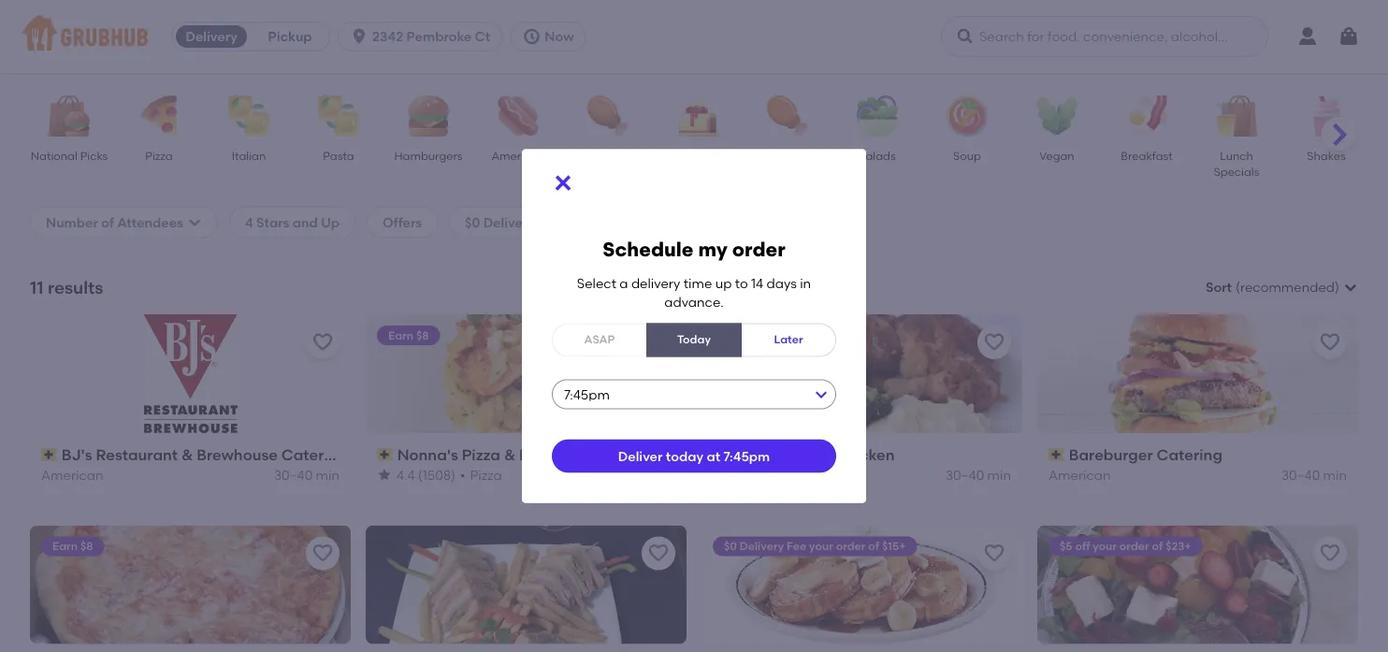 Task type: vqa. For each thing, say whether or not it's contained in the screenshot.
second the 30–40 from the right
yes



Task type: describe. For each thing, give the bounding box(es) containing it.
lunch specials image
[[1204, 95, 1269, 137]]

1 horizontal spatial of
[[868, 539, 879, 553]]

time
[[684, 275, 712, 291]]

national
[[31, 149, 78, 162]]

salads
[[859, 149, 896, 162]]

today
[[666, 448, 704, 464]]

2342 pembroke ct
[[372, 29, 490, 44]]

2 horizontal spatial svg image
[[1338, 25, 1360, 48]]

brewhouse
[[197, 446, 278, 464]]

fire roasted chicken link
[[713, 444, 1011, 465]]

star icon image for nonna's
[[377, 467, 392, 482]]

soup
[[953, 149, 981, 162]]

pickup
[[268, 29, 312, 44]]

subscription pass image for bareburger catering
[[1049, 448, 1065, 461]]

0 horizontal spatial svg image
[[187, 215, 202, 230]]

fee
[[787, 539, 807, 553]]

nonna's pizza & restaurant link
[[377, 444, 675, 465]]

0 horizontal spatial of
[[101, 214, 114, 230]]

$15+
[[882, 539, 906, 553]]

breakfast
[[1121, 149, 1173, 162]]

deliver today at 7:45pm
[[618, 448, 770, 464]]

in
[[800, 275, 811, 291]]

$0 for $0 delivery
[[465, 214, 480, 230]]

1 horizontal spatial earn $8
[[388, 328, 429, 342]]

min for fire roasted chicken
[[988, 467, 1011, 483]]

& for brewhouse
[[181, 446, 193, 464]]

schedule my order
[[603, 237, 786, 261]]

asap button
[[552, 323, 647, 357]]

7:45pm
[[724, 448, 770, 464]]

roasted
[[769, 446, 831, 464]]

1 your from the left
[[809, 539, 833, 553]]

• pizza
[[460, 467, 502, 483]]

american for bj's restaurant & brewhouse catering
[[41, 467, 103, 483]]

ct
[[475, 29, 490, 44]]

select a delivery time up to 14 days in advance.
[[577, 275, 811, 310]]

number
[[46, 214, 98, 230]]

deliver
[[618, 448, 663, 464]]

4.4 (1508)
[[397, 467, 456, 483]]

star icon image for fire
[[713, 467, 728, 482]]

up
[[321, 214, 340, 230]]

advance.
[[664, 294, 724, 310]]

bj's restaurant & brewhouse catering link
[[41, 444, 347, 465]]

• dessert
[[787, 467, 844, 483]]

to
[[735, 275, 748, 291]]

specials
[[1214, 165, 1260, 179]]

delivery
[[631, 275, 681, 291]]

offers
[[383, 214, 422, 230]]

lunch specials
[[1214, 149, 1260, 179]]

2 horizontal spatial svg image
[[956, 27, 975, 46]]

nonna's
[[397, 446, 458, 464]]

wings image
[[755, 95, 820, 137]]

$0 for $0 delivery fee your order of $15+
[[724, 539, 737, 553]]

delivery inside delivery button
[[186, 29, 237, 44]]

now button
[[510, 22, 594, 51]]

0 vertical spatial $8
[[416, 328, 429, 342]]

shakes
[[1307, 149, 1346, 162]]

later button
[[741, 323, 836, 357]]

delivery for $0 delivery
[[483, 214, 535, 230]]

bj's
[[61, 446, 92, 464]]

fire roasted chicken
[[733, 446, 895, 464]]

attendees
[[117, 214, 183, 230]]

11 results
[[30, 277, 103, 298]]

• for roasted
[[787, 467, 792, 483]]

and
[[293, 214, 318, 230]]

later
[[774, 333, 803, 346]]

2342 pembroke ct button
[[338, 22, 510, 51]]

results
[[48, 277, 103, 298]]

vegan
[[1040, 149, 1075, 162]]

asap
[[584, 333, 615, 346]]

• for pizza
[[460, 467, 465, 483]]

breakfast image
[[1114, 95, 1180, 137]]

pickup button
[[251, 22, 329, 51]]

2 horizontal spatial of
[[1152, 539, 1163, 553]]

salads image
[[845, 95, 910, 137]]

4
[[245, 214, 253, 230]]

4.5 (127)
[[732, 467, 782, 483]]

at
[[707, 448, 720, 464]]

pizza for •
[[470, 467, 502, 483]]

hamburgers
[[394, 149, 463, 162]]

italian
[[232, 149, 266, 162]]

0 horizontal spatial earn $8
[[52, 539, 93, 553]]

svg image inside 2342 pembroke ct button
[[350, 27, 369, 46]]

min for bareburger catering
[[1323, 467, 1347, 483]]

2 your from the left
[[1093, 539, 1117, 553]]

min for bj's restaurant & brewhouse catering
[[316, 467, 340, 483]]

2 restaurant from the left
[[519, 446, 601, 464]]

30–40 for bareburger catering
[[1282, 467, 1320, 483]]

svg image inside now "button"
[[522, 27, 541, 46]]

pizza for nonna's
[[462, 446, 501, 464]]



Task type: locate. For each thing, give the bounding box(es) containing it.
today button
[[646, 323, 742, 357]]

star icon image
[[377, 467, 392, 482], [713, 467, 728, 482]]

• right (1508)
[[460, 467, 465, 483]]

• right (127)
[[787, 467, 792, 483]]

(127)
[[754, 467, 782, 483]]

bareburger catering
[[1069, 446, 1223, 464]]

chicken down chicken image
[[586, 149, 630, 162]]

1 horizontal spatial •
[[787, 467, 792, 483]]

30–40 min for fire roasted chicken
[[946, 467, 1011, 483]]

pembroke
[[406, 29, 472, 44]]

0 horizontal spatial $0
[[465, 214, 480, 230]]

main navigation navigation
[[0, 0, 1388, 73]]

1 vertical spatial chicken
[[834, 446, 895, 464]]

2 min from the left
[[652, 467, 675, 483]]

1 horizontal spatial star icon image
[[713, 467, 728, 482]]

0 vertical spatial earn
[[388, 328, 414, 342]]

soup image
[[935, 95, 1000, 137]]

2 subscription pass image from the left
[[1049, 448, 1065, 461]]

of left $15+
[[868, 539, 879, 553]]

picks
[[80, 149, 108, 162]]

2 & from the left
[[504, 446, 516, 464]]

american down american image
[[492, 149, 545, 162]]

subscription pass image for fire roasted chicken
[[713, 448, 729, 461]]

1 vertical spatial earn $8
[[52, 539, 93, 553]]

wings
[[771, 149, 804, 162]]

$8
[[416, 328, 429, 342], [80, 539, 93, 553]]

lunch
[[1220, 149, 1253, 162]]

up
[[715, 275, 732, 291]]

dessert down dessert image
[[677, 149, 718, 162]]

stars
[[256, 214, 289, 230]]

11
[[30, 277, 44, 298]]

1 horizontal spatial subscription pass image
[[1049, 448, 1065, 461]]

0 horizontal spatial delivery
[[186, 29, 237, 44]]

1 horizontal spatial order
[[836, 539, 866, 553]]

3 30–40 min from the left
[[946, 467, 1011, 483]]

1 subscription pass image from the left
[[41, 448, 58, 461]]

of right number
[[101, 214, 114, 230]]

subscription pass image inside bj's restaurant & brewhouse catering link
[[41, 448, 58, 461]]

delivery
[[186, 29, 237, 44], [483, 214, 535, 230], [740, 539, 784, 553]]

$23+
[[1166, 539, 1192, 553]]

svg image up shakes image
[[1338, 25, 1360, 48]]

delivery for $0 delivery fee your order of $15+
[[740, 539, 784, 553]]

american
[[492, 149, 545, 162], [41, 467, 103, 483], [1049, 467, 1111, 483]]

dessert
[[677, 149, 718, 162], [797, 467, 844, 483]]

3 min from the left
[[988, 467, 1011, 483]]

a
[[620, 275, 628, 291]]

0 vertical spatial pizza
[[145, 149, 173, 162]]

0 vertical spatial delivery
[[186, 29, 237, 44]]

14
[[751, 275, 764, 291]]

1 vertical spatial $0
[[724, 539, 737, 553]]

0 vertical spatial earn $8
[[388, 328, 429, 342]]

now
[[545, 29, 574, 44]]

american image
[[486, 95, 551, 137]]

0 horizontal spatial •
[[460, 467, 465, 483]]

1 vertical spatial $8
[[80, 539, 93, 553]]

min for nonna's pizza & restaurant
[[652, 467, 675, 483]]

1 • from the left
[[460, 467, 465, 483]]

1 horizontal spatial dessert
[[797, 467, 844, 483]]

$5
[[1060, 539, 1073, 553]]

4 min from the left
[[1323, 467, 1347, 483]]

1 catering from the left
[[281, 446, 347, 464]]

min
[[316, 467, 340, 483], [652, 467, 675, 483], [988, 467, 1011, 483], [1323, 467, 1347, 483]]

chicken inside fire roasted chicken link
[[834, 446, 895, 464]]

30–40 min for bj's restaurant & brewhouse catering
[[274, 467, 340, 483]]

subscription pass image for nonna's pizza & restaurant
[[377, 448, 394, 461]]

1 30–40 min from the left
[[274, 467, 340, 483]]

2 star icon image from the left
[[713, 467, 728, 482]]

subscription pass image
[[713, 448, 729, 461], [1049, 448, 1065, 461]]

pizza down nonna's pizza & restaurant
[[470, 467, 502, 483]]

bj's restaurant & brewhouse catering  logo image
[[143, 314, 237, 433]]

2 • from the left
[[787, 467, 792, 483]]

$5 off your order of $23+
[[1060, 539, 1192, 553]]

2 catering from the left
[[1157, 446, 1223, 464]]

national picks
[[31, 149, 108, 162]]

earn $8
[[388, 328, 429, 342], [52, 539, 93, 553]]

4 30–40 from the left
[[1282, 467, 1320, 483]]

4 30–40 min from the left
[[1282, 467, 1347, 483]]

fire
[[733, 446, 765, 464]]

1 horizontal spatial svg image
[[552, 172, 574, 194]]

your right 'fee'
[[809, 539, 833, 553]]

1 vertical spatial pizza
[[462, 446, 501, 464]]

0 horizontal spatial svg image
[[350, 27, 369, 46]]

1 vertical spatial earn
[[52, 539, 78, 553]]

number of attendees
[[46, 214, 183, 230]]

4.4
[[397, 467, 415, 483]]

30–40 min for nonna's pizza & restaurant
[[610, 467, 675, 483]]

(1508)
[[418, 467, 456, 483]]

american down bj's
[[41, 467, 103, 483]]

1 horizontal spatial restaurant
[[519, 446, 601, 464]]

$0
[[465, 214, 480, 230], [724, 539, 737, 553]]

1 star icon image from the left
[[377, 467, 392, 482]]

$0 delivery fee your order of $15+
[[724, 539, 906, 553]]

0 horizontal spatial &
[[181, 446, 193, 464]]

1 horizontal spatial chicken
[[834, 446, 895, 464]]

0 horizontal spatial restaurant
[[96, 446, 178, 464]]

30–40 for bj's restaurant & brewhouse catering
[[274, 467, 313, 483]]

today
[[677, 333, 711, 346]]

american down bareburger
[[1049, 467, 1111, 483]]

$0 delivery
[[465, 214, 535, 230]]

1 horizontal spatial catering
[[1157, 446, 1223, 464]]

days
[[767, 275, 797, 291]]

0 horizontal spatial subscription pass image
[[41, 448, 58, 461]]

catering right "brewhouse"
[[281, 446, 347, 464]]

select
[[577, 275, 616, 291]]

my
[[698, 237, 728, 261]]

1 min from the left
[[316, 467, 340, 483]]

2 horizontal spatial order
[[1120, 539, 1149, 553]]

subscription pass image
[[41, 448, 58, 461], [377, 448, 394, 461]]

0 horizontal spatial order
[[732, 237, 786, 261]]

2 30–40 min from the left
[[610, 467, 675, 483]]

0 horizontal spatial catering
[[281, 446, 347, 464]]

catering right bareburger
[[1157, 446, 1223, 464]]

1 horizontal spatial delivery
[[483, 214, 535, 230]]

subscription pass image inside nonna's pizza & restaurant link
[[377, 448, 394, 461]]

shakes image
[[1294, 95, 1359, 137]]

2 vertical spatial delivery
[[740, 539, 784, 553]]

4 stars and up
[[245, 214, 340, 230]]

save this restaurant image
[[312, 331, 334, 353], [647, 331, 670, 353], [983, 331, 1006, 353], [983, 542, 1006, 565]]

nonna's pizza & restaurant
[[397, 446, 601, 464]]

italian image
[[216, 95, 282, 137]]

0 horizontal spatial $8
[[80, 539, 93, 553]]

pizza down "pizza" image
[[145, 149, 173, 162]]

svg image
[[1338, 25, 1360, 48], [522, 27, 541, 46], [187, 215, 202, 230]]

national picks image
[[36, 95, 102, 137]]

1 horizontal spatial earn
[[388, 328, 414, 342]]

svg image left now
[[522, 27, 541, 46]]

30–40 min
[[274, 467, 340, 483], [610, 467, 675, 483], [946, 467, 1011, 483], [1282, 467, 1347, 483]]

your right off
[[1093, 539, 1117, 553]]

off
[[1075, 539, 1090, 553]]

1 horizontal spatial &
[[504, 446, 516, 464]]

1 horizontal spatial $8
[[416, 328, 429, 342]]

0 vertical spatial chicken
[[586, 149, 630, 162]]

0 vertical spatial dessert
[[677, 149, 718, 162]]

hamburgers image
[[396, 95, 461, 137]]

restaurant left deliver
[[519, 446, 601, 464]]

order left $15+
[[836, 539, 866, 553]]

1 vertical spatial dessert
[[797, 467, 844, 483]]

pizza image
[[126, 95, 192, 137]]

&
[[181, 446, 193, 464], [504, 446, 516, 464]]

bareburger catering link
[[1049, 444, 1347, 465]]

delivery button
[[172, 22, 251, 51]]

0 horizontal spatial earn
[[52, 539, 78, 553]]

0 horizontal spatial chicken
[[586, 149, 630, 162]]

0 horizontal spatial star icon image
[[377, 467, 392, 482]]

30–40 for fire roasted chicken
[[946, 467, 984, 483]]

1 vertical spatial delivery
[[483, 214, 535, 230]]

restaurant right bj's
[[96, 446, 178, 464]]

subscription pass image left bareburger
[[1049, 448, 1065, 461]]

chicken up • dessert
[[834, 446, 895, 464]]

$0 right the 'offers'
[[465, 214, 480, 230]]

pasta image
[[306, 95, 371, 137]]

svg image right attendees
[[187, 215, 202, 230]]

of left $23+
[[1152, 539, 1163, 553]]

dessert image
[[665, 95, 731, 137]]

deliver today at 7:45pm button
[[552, 439, 836, 473]]

2 horizontal spatial american
[[1049, 467, 1111, 483]]

& left "brewhouse"
[[181, 446, 193, 464]]

1 horizontal spatial $0
[[724, 539, 737, 553]]

star icon image left 4.4
[[377, 467, 392, 482]]

2 subscription pass image from the left
[[377, 448, 394, 461]]

0 horizontal spatial your
[[809, 539, 833, 553]]

pasta
[[323, 149, 354, 162]]

2 30–40 from the left
[[610, 467, 649, 483]]

dessert down fire roasted chicken
[[797, 467, 844, 483]]

schedule
[[603, 237, 694, 261]]

2 horizontal spatial delivery
[[740, 539, 784, 553]]

1 horizontal spatial american
[[492, 149, 545, 162]]

30–40 min for bareburger catering
[[1282, 467, 1347, 483]]

chicken image
[[575, 95, 641, 137]]

2 vertical spatial pizza
[[470, 467, 502, 483]]

pizza up • pizza
[[462, 446, 501, 464]]

subscription pass image inside bareburger catering link
[[1049, 448, 1065, 461]]

0 vertical spatial $0
[[465, 214, 480, 230]]

american for bareburger catering
[[1049, 467, 1111, 483]]

order
[[732, 237, 786, 261], [836, 539, 866, 553], [1120, 539, 1149, 553]]

catering
[[281, 446, 347, 464], [1157, 446, 1223, 464]]

svg image
[[350, 27, 369, 46], [956, 27, 975, 46], [552, 172, 574, 194]]

4.5
[[732, 467, 751, 483]]

30–40 for nonna's pizza & restaurant
[[610, 467, 649, 483]]

2342
[[372, 29, 403, 44]]

1 restaurant from the left
[[96, 446, 178, 464]]

1 horizontal spatial subscription pass image
[[377, 448, 394, 461]]

1 horizontal spatial your
[[1093, 539, 1117, 553]]

1 & from the left
[[181, 446, 193, 464]]

subscription pass image inside fire roasted chicken link
[[713, 448, 729, 461]]

order left $23+
[[1120, 539, 1149, 553]]

1 subscription pass image from the left
[[713, 448, 729, 461]]

subscription pass image left 'fire'
[[713, 448, 729, 461]]

3 30–40 from the left
[[946, 467, 984, 483]]

subscription pass image for bj's restaurant & brewhouse catering
[[41, 448, 58, 461]]

bj's restaurant & brewhouse catering
[[61, 446, 347, 464]]

chicken
[[586, 149, 630, 162], [834, 446, 895, 464]]

& right nonna's
[[504, 446, 516, 464]]

vegan image
[[1024, 95, 1090, 137]]

order up 14
[[732, 237, 786, 261]]

bareburger
[[1069, 446, 1153, 464]]

subscription pass image left nonna's
[[377, 448, 394, 461]]

save this restaurant image
[[1319, 331, 1341, 353], [312, 542, 334, 565], [647, 542, 670, 565], [1319, 542, 1341, 565]]

0 horizontal spatial subscription pass image
[[713, 448, 729, 461]]

0 horizontal spatial american
[[41, 467, 103, 483]]

1 horizontal spatial svg image
[[522, 27, 541, 46]]

30–40
[[274, 467, 313, 483], [610, 467, 649, 483], [946, 467, 984, 483], [1282, 467, 1320, 483]]

earn
[[388, 328, 414, 342], [52, 539, 78, 553]]

subscription pass image left bj's
[[41, 448, 58, 461]]

0 horizontal spatial dessert
[[677, 149, 718, 162]]

& for restaurant
[[504, 446, 516, 464]]

star icon image down at
[[713, 467, 728, 482]]

$0 left 'fee'
[[724, 539, 737, 553]]

•
[[460, 467, 465, 483], [787, 467, 792, 483]]

1 30–40 from the left
[[274, 467, 313, 483]]



